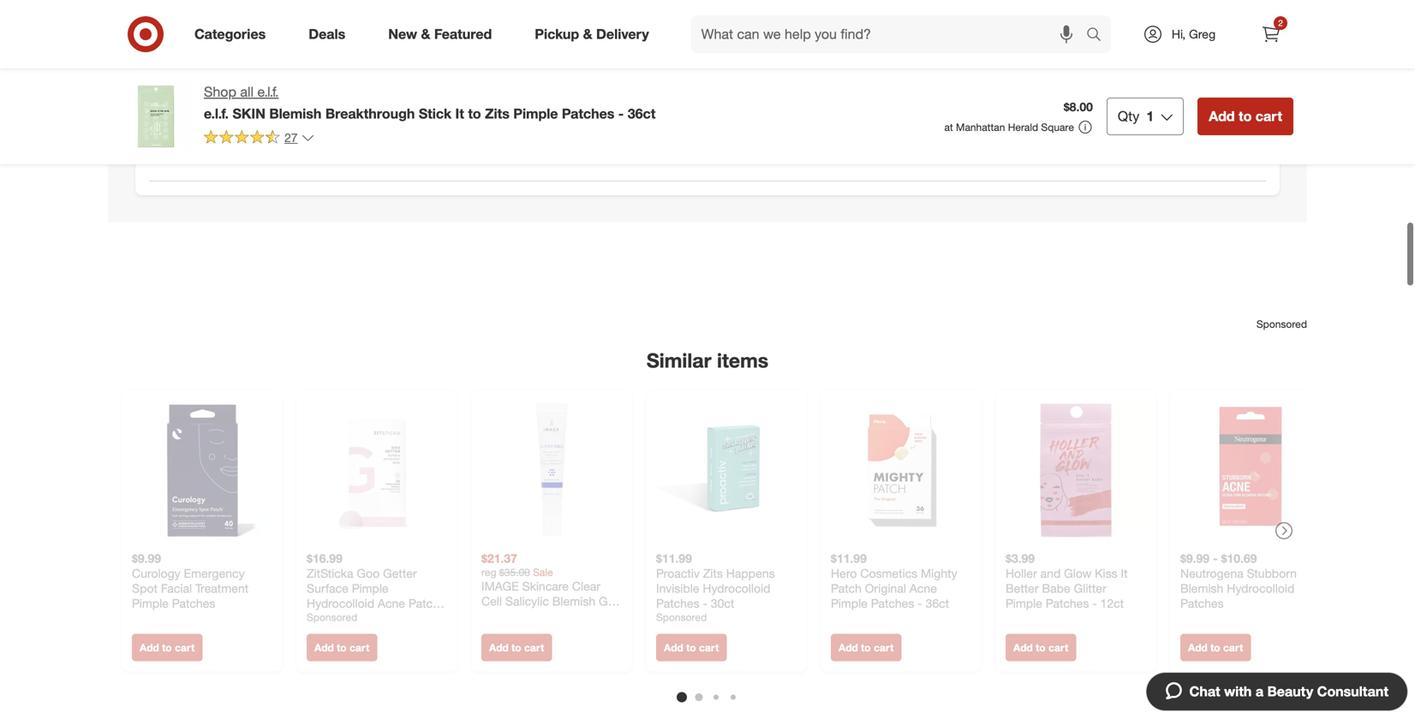 Task type: locate. For each thing, give the bounding box(es) containing it.
patches down pickup & delivery
[[562, 105, 615, 122]]

add
[[1209, 108, 1235, 125], [140, 642, 159, 655], [314, 642, 334, 655], [489, 642, 509, 655], [664, 642, 684, 655], [839, 642, 858, 655], [1014, 642, 1033, 655], [1188, 642, 1208, 655]]

& right new
[[421, 26, 430, 42]]

1 vertical spatial zits
[[703, 567, 723, 582]]

categories link
[[180, 15, 287, 53]]

add to cart for proactiv zits happens invisible hydrocolloid patches - 30ct
[[664, 642, 719, 655]]

cart down original
[[874, 642, 894, 655]]

-
[[618, 105, 624, 122], [1213, 552, 1218, 567], [703, 597, 708, 612], [918, 597, 923, 612], [1093, 597, 1097, 612], [307, 612, 311, 626]]

add down surface
[[314, 642, 334, 655]]

hydrocolloid inside $9.99 - $10.69 neutrogena stubborn blemish hydrocolloid patches
[[1227, 582, 1295, 597]]

patches down proactiv in the bottom left of the page
[[656, 597, 700, 612]]

$3.99 holler and glow kiss it better babe glitter pimple patches - 12ct
[[1006, 552, 1128, 612]]

add for proactiv zits happens invisible hydrocolloid patches - 30ct
[[664, 642, 684, 655]]

1 & from the left
[[421, 26, 430, 42]]

hydrocolloid right invisible
[[703, 582, 771, 597]]

clear
[[572, 579, 601, 594]]

add down spot on the bottom left of page
[[140, 642, 159, 655]]

sponsored
[[1257, 318, 1307, 331], [307, 612, 357, 624], [656, 612, 707, 624]]

27 link
[[204, 129, 315, 149]]

blemish inside $9.99 - $10.69 neutrogena stubborn blemish hydrocolloid patches
[[1181, 582, 1224, 597]]

patches inside $9.99 curology emergency spot facial treatment pimple patches
[[172, 597, 215, 612]]

add to cart button for curology emergency spot facial treatment pimple patches
[[132, 635, 203, 662]]

cart down the 'salicylic'
[[524, 642, 544, 655]]

facial
[[161, 582, 192, 597]]

hydrocolloid down the $10.69 in the bottom right of the page
[[1227, 582, 1295, 597]]

& for pickup
[[583, 26, 593, 42]]

patches inside shop all e.l.f. e.l.f. skin blemish breakthrough stick it to zits pimple patches - 36ct
[[562, 105, 615, 122]]

zits
[[485, 105, 510, 122], [703, 567, 723, 582]]

$11.99 inside $11.99 hero cosmetics mighty patch original acne pimple patches - 36ct
[[831, 552, 867, 567]]

patch down getter
[[409, 597, 439, 612]]

& for new
[[421, 26, 430, 42]]

$16.99 zitsticka goo getter surface pimple hydrocolloid acne patch - 36ct
[[307, 552, 439, 626]]

1 horizontal spatial sponsored
[[656, 612, 707, 624]]

patches down glow
[[1046, 597, 1089, 612]]

patch inside $11.99 hero cosmetics mighty patch original acne pimple patches - 36ct
[[831, 582, 862, 597]]

$9.99 inside $9.99 - $10.69 neutrogena stubborn blemish hydrocolloid patches
[[1181, 552, 1210, 567]]

add to cart for neutrogena stubborn blemish hydrocolloid patches
[[1188, 642, 1244, 655]]

0 horizontal spatial sponsored
[[307, 612, 357, 624]]

blemish up 27 on the left top of page
[[269, 105, 322, 122]]

&
[[421, 26, 430, 42], [583, 26, 593, 42]]

$11.99 up invisible
[[656, 552, 692, 567]]

add down better
[[1014, 642, 1033, 655]]

1 $9.99 from the left
[[132, 552, 161, 567]]

acne down getter
[[378, 597, 405, 612]]

2 horizontal spatial blemish
[[1181, 582, 1224, 597]]

36ct down surface
[[315, 612, 338, 626]]

$9.99 left the $10.69 in the bottom right of the page
[[1181, 552, 1210, 567]]

hero cosmetics mighty patch original acne pimple patches - 36ct image
[[831, 401, 972, 541]]

zits up 30ct
[[703, 567, 723, 582]]

0 horizontal spatial it
[[455, 105, 464, 122]]

e.l.f. right all on the left top of the page
[[257, 84, 279, 100]]

cart for curology emergency spot facial treatment pimple patches
[[175, 642, 195, 655]]

to for curology emergency spot facial treatment pimple patches
[[162, 642, 172, 655]]

36ct inside shop all e.l.f. e.l.f. skin blemish breakthrough stick it to zits pimple patches - 36ct
[[628, 105, 656, 122]]

at
[[945, 121, 953, 134]]

add up chat
[[1188, 642, 1208, 655]]

patch left original
[[831, 582, 862, 597]]

add to cart
[[1209, 108, 1283, 125], [140, 642, 195, 655], [314, 642, 370, 655], [489, 642, 544, 655], [664, 642, 719, 655], [839, 642, 894, 655], [1014, 642, 1069, 655], [1188, 642, 1244, 655]]

curology emergency spot facial treatment pimple patches image
[[132, 401, 272, 541]]

zits right 'stick' on the top left of the page
[[485, 105, 510, 122]]

cart for proactiv zits happens invisible hydrocolloid patches - 30ct
[[699, 642, 719, 655]]

to for image skincare clear cell salicylic blemish gel 0.5 oz
[[512, 642, 521, 655]]

chat with a beauty consultant
[[1190, 684, 1389, 700]]

0 horizontal spatial &
[[421, 26, 430, 42]]

kiss
[[1095, 567, 1118, 582]]

cart for holler and glow kiss it better babe glitter pimple patches - 12ct
[[1049, 642, 1069, 655]]

2 $11.99 from the left
[[831, 552, 867, 567]]

1 horizontal spatial 36ct
[[628, 105, 656, 122]]

to for zitsticka goo getter surface pimple hydrocolloid acne patch - 36ct
[[337, 642, 347, 655]]

e.l.f. down shop
[[204, 105, 229, 122]]

- down the mighty
[[918, 597, 923, 612]]

1 vertical spatial e.l.f.
[[204, 105, 229, 122]]

to inside shop all e.l.f. e.l.f. skin blemish breakthrough stick it to zits pimple patches - 36ct
[[468, 105, 481, 122]]

1 horizontal spatial it
[[1121, 567, 1128, 582]]

sale
[[533, 567, 553, 579]]

- inside $16.99 zitsticka goo getter surface pimple hydrocolloid acne patch - 36ct
[[307, 612, 311, 626]]

cart down $16.99 zitsticka goo getter surface pimple hydrocolloid acne patch - 36ct
[[350, 642, 370, 655]]

zits inside $11.99 proactiv zits happens invisible hydrocolloid patches - 30ct sponsored
[[703, 567, 723, 582]]

add to cart for image skincare clear cell salicylic blemish gel 0.5 oz
[[489, 642, 544, 655]]

add to cart for zitsticka goo getter surface pimple hydrocolloid acne patch - 36ct
[[314, 642, 370, 655]]

$11.99
[[656, 552, 692, 567], [831, 552, 867, 567]]

- left 30ct
[[703, 597, 708, 612]]

$11.99 up original
[[831, 552, 867, 567]]

hydrocolloid down zitsticka
[[307, 597, 374, 612]]

sponsored inside $11.99 proactiv zits happens invisible hydrocolloid patches - 30ct sponsored
[[656, 612, 707, 624]]

to
[[468, 105, 481, 122], [1239, 108, 1252, 125], [162, 642, 172, 655], [337, 642, 347, 655], [512, 642, 521, 655], [686, 642, 696, 655], [861, 642, 871, 655], [1036, 642, 1046, 655], [1211, 642, 1221, 655]]

2 horizontal spatial hydrocolloid
[[1227, 582, 1295, 597]]

- down delivery
[[618, 105, 624, 122]]

2 horizontal spatial 36ct
[[926, 597, 949, 612]]

similar items
[[647, 349, 769, 373]]

$11.99 for proactiv
[[656, 552, 692, 567]]

breakthrough
[[325, 105, 415, 122]]

holler and glow kiss it better babe glitter pimple patches - 12ct image
[[1006, 401, 1146, 541]]

add down the oz
[[489, 642, 509, 655]]

0.5
[[482, 609, 498, 624]]

0 horizontal spatial patch
[[409, 597, 439, 612]]

1 horizontal spatial hydrocolloid
[[703, 582, 771, 597]]

herald
[[1008, 121, 1039, 134]]

& inside "link"
[[583, 26, 593, 42]]

add to cart button
[[1198, 98, 1294, 135], [132, 635, 203, 662], [307, 635, 377, 662], [482, 635, 552, 662], [656, 635, 727, 662], [831, 635, 902, 662], [1006, 635, 1076, 662], [1181, 635, 1251, 662]]

better
[[1006, 582, 1039, 597]]

- left the $10.69 in the bottom right of the page
[[1213, 552, 1218, 567]]

skincare
[[522, 579, 569, 594]]

1 horizontal spatial $11.99
[[831, 552, 867, 567]]

acne inside $16.99 zitsticka goo getter surface pimple hydrocolloid acne patch - 36ct
[[378, 597, 405, 612]]

patches inside '$3.99 holler and glow kiss it better babe glitter pimple patches - 12ct'
[[1046, 597, 1089, 612]]

search
[[1079, 27, 1120, 44]]

0 horizontal spatial zits
[[485, 105, 510, 122]]

add for neutrogena stubborn blemish hydrocolloid patches
[[1188, 642, 1208, 655]]

all
[[240, 84, 254, 100]]

0 horizontal spatial $11.99
[[656, 552, 692, 567]]

1 horizontal spatial patch
[[831, 582, 862, 597]]

cart
[[1256, 108, 1283, 125], [175, 642, 195, 655], [350, 642, 370, 655], [524, 642, 544, 655], [699, 642, 719, 655], [874, 642, 894, 655], [1049, 642, 1069, 655], [1223, 642, 1244, 655]]

chat
[[1190, 684, 1221, 700]]

skin
[[233, 105, 266, 122]]

happens
[[726, 567, 775, 582]]

cart down babe
[[1049, 642, 1069, 655]]

blemish
[[269, 105, 322, 122], [1181, 582, 1224, 597], [552, 594, 596, 609]]

blemish for $10.69
[[1181, 582, 1224, 597]]

blemish left 'gel'
[[552, 594, 596, 609]]

e.l.f.
[[257, 84, 279, 100], [204, 105, 229, 122]]

- inside $11.99 proactiv zits happens invisible hydrocolloid patches - 30ct sponsored
[[703, 597, 708, 612]]

add to cart for curology emergency spot facial treatment pimple patches
[[140, 642, 195, 655]]

1 vertical spatial it
[[1121, 567, 1128, 582]]

pimple down curology
[[132, 597, 169, 612]]

pimple
[[513, 105, 558, 122], [352, 582, 389, 597], [132, 597, 169, 612], [831, 597, 868, 612], [1006, 597, 1043, 612]]

1 horizontal spatial &
[[583, 26, 593, 42]]

1 horizontal spatial $9.99
[[1181, 552, 1210, 567]]

cart up with
[[1223, 642, 1244, 655]]

image of e.l.f. skin blemish breakthrough stick it to zits pimple patches - 36ct image
[[122, 82, 190, 151]]

- inside '$3.99 holler and glow kiss it better babe glitter pimple patches - 12ct'
[[1093, 597, 1097, 612]]

it
[[455, 105, 464, 122], [1121, 567, 1128, 582]]

neutrogena stubborn blemish hydrocolloid patches image
[[1181, 401, 1321, 541]]

pimple right surface
[[352, 582, 389, 597]]

cell
[[482, 594, 502, 609]]

$9.99 curology emergency spot facial treatment pimple patches
[[132, 552, 249, 612]]

36ct inside $16.99 zitsticka goo getter surface pimple hydrocolloid acne patch - 36ct
[[315, 612, 338, 626]]

blemish down the $10.69 in the bottom right of the page
[[1181, 582, 1224, 597]]

27
[[284, 130, 298, 145]]

$11.99 hero cosmetics mighty patch original acne pimple patches - 36ct
[[831, 552, 958, 612]]

$9.99 - $10.69 neutrogena stubborn blemish hydrocolloid patches
[[1181, 552, 1297, 612]]

0 horizontal spatial hydrocolloid
[[307, 597, 374, 612]]

to for proactiv zits happens invisible hydrocolloid patches - 30ct
[[686, 642, 696, 655]]

36ct inside $11.99 hero cosmetics mighty patch original acne pimple patches - 36ct
[[926, 597, 949, 612]]

patches down cosmetics
[[871, 597, 915, 612]]

babe
[[1042, 582, 1071, 597]]

add down 'hero' on the bottom right of the page
[[839, 642, 858, 655]]

0 horizontal spatial $9.99
[[132, 552, 161, 567]]

36ct
[[628, 105, 656, 122], [926, 597, 949, 612], [315, 612, 338, 626]]

add to cart button for proactiv zits happens invisible hydrocolloid patches - 30ct
[[656, 635, 727, 662]]

patches
[[562, 105, 615, 122], [172, 597, 215, 612], [656, 597, 700, 612], [871, 597, 915, 612], [1046, 597, 1089, 612], [1181, 597, 1224, 612]]

pimple inside shop all e.l.f. e.l.f. skin blemish breakthrough stick it to zits pimple patches - 36ct
[[513, 105, 558, 122]]

to for hero cosmetics mighty patch original acne pimple patches - 36ct
[[861, 642, 871, 655]]

it right kiss
[[1121, 567, 1128, 582]]

0 horizontal spatial blemish
[[269, 105, 322, 122]]

$9.99 up spot on the bottom left of page
[[132, 552, 161, 567]]

similar
[[647, 349, 712, 373]]

featured
[[434, 26, 492, 42]]

1 horizontal spatial e.l.f.
[[257, 84, 279, 100]]

36ct down the mighty
[[926, 597, 949, 612]]

add to cart button for neutrogena stubborn blemish hydrocolloid patches
[[1181, 635, 1251, 662]]

qty 1
[[1118, 108, 1154, 125]]

cart down 30ct
[[699, 642, 719, 655]]

patch inside $16.99 zitsticka goo getter surface pimple hydrocolloid acne patch - 36ct
[[409, 597, 439, 612]]

zitsticka
[[307, 567, 353, 582]]

acne
[[910, 582, 937, 597], [378, 597, 405, 612]]

getter
[[383, 567, 417, 582]]

hydrocolloid inside $16.99 zitsticka goo getter surface pimple hydrocolloid acne patch - 36ct
[[307, 597, 374, 612]]

acne inside $11.99 hero cosmetics mighty patch original acne pimple patches - 36ct
[[910, 582, 937, 597]]

$11.99 inside $11.99 proactiv zits happens invisible hydrocolloid patches - 30ct sponsored
[[656, 552, 692, 567]]

pimple down holler
[[1006, 597, 1043, 612]]

pimple down 'hero' on the bottom right of the page
[[831, 597, 868, 612]]

- left the '12ct'
[[1093, 597, 1097, 612]]

- down surface
[[307, 612, 311, 626]]

1 $11.99 from the left
[[656, 552, 692, 567]]

it right 'stick' on the top left of the page
[[455, 105, 464, 122]]

$9.99 for neutrogena stubborn blemish hydrocolloid patches
[[1181, 552, 1210, 567]]

1 horizontal spatial zits
[[703, 567, 723, 582]]

acne right original
[[910, 582, 937, 597]]

2 & from the left
[[583, 26, 593, 42]]

pimple inside $16.99 zitsticka goo getter surface pimple hydrocolloid acne patch - 36ct
[[352, 582, 389, 597]]

blemish inside shop all e.l.f. e.l.f. skin blemish breakthrough stick it to zits pimple patches - 36ct
[[269, 105, 322, 122]]

$10.69
[[1221, 552, 1257, 567]]

hydrocolloid for $16.99 zitsticka goo getter surface pimple hydrocolloid acne patch - 36ct
[[307, 597, 374, 612]]

0 horizontal spatial acne
[[378, 597, 405, 612]]

0 vertical spatial it
[[455, 105, 464, 122]]

add down invisible
[[664, 642, 684, 655]]

pimple down pickup
[[513, 105, 558, 122]]

$9.99 inside $9.99 curology emergency spot facial treatment pimple patches
[[132, 552, 161, 567]]

cart down facial
[[175, 642, 195, 655]]

36ct down delivery
[[628, 105, 656, 122]]

2 $9.99 from the left
[[1181, 552, 1210, 567]]

patches down neutrogena at the bottom right
[[1181, 597, 1224, 612]]

add to cart for hero cosmetics mighty patch original acne pimple patches - 36ct
[[839, 642, 894, 655]]

0 horizontal spatial 36ct
[[315, 612, 338, 626]]

proactiv zits happens invisible hydrocolloid patches - 30ct image
[[656, 401, 797, 541]]

2
[[1279, 18, 1283, 28]]

spot
[[132, 582, 158, 597]]

1 horizontal spatial acne
[[910, 582, 937, 597]]

2 horizontal spatial sponsored
[[1257, 318, 1307, 331]]

0 vertical spatial zits
[[485, 105, 510, 122]]

blemish inside the $21.37 reg $35.00 sale image skincare clear cell salicylic blemish gel 0.5 oz
[[552, 594, 596, 609]]

patch
[[831, 582, 862, 597], [409, 597, 439, 612]]

& right pickup
[[583, 26, 593, 42]]

add to cart button for holler and glow kiss it better babe glitter pimple patches - 12ct
[[1006, 635, 1076, 662]]

patches down emergency
[[172, 597, 215, 612]]

1 horizontal spatial blemish
[[552, 594, 596, 609]]

hydrocolloid
[[703, 582, 771, 597], [1227, 582, 1295, 597], [307, 597, 374, 612]]

cosmetics
[[861, 567, 918, 582]]



Task type: describe. For each thing, give the bounding box(es) containing it.
$16.99
[[307, 552, 343, 567]]

to for holler and glow kiss it better babe glitter pimple patches - 12ct
[[1036, 642, 1046, 655]]

$11.99 proactiv zits happens invisible hydrocolloid patches - 30ct sponsored
[[656, 552, 775, 624]]

chat with a beauty consultant button
[[1146, 673, 1409, 712]]

add for zitsticka goo getter surface pimple hydrocolloid acne patch - 36ct
[[314, 642, 334, 655]]

shop
[[204, 84, 236, 100]]

12ct
[[1101, 597, 1124, 612]]

deals link
[[294, 15, 367, 53]]

36ct for $11.99 hero cosmetics mighty patch original acne pimple patches - 36ct
[[926, 597, 949, 612]]

1
[[1147, 108, 1154, 125]]

proactiv
[[656, 567, 700, 582]]

cart down 2 link
[[1256, 108, 1283, 125]]

add to cart button for hero cosmetics mighty patch original acne pimple patches - 36ct
[[831, 635, 902, 662]]

gel
[[599, 594, 617, 609]]

invisible
[[656, 582, 700, 597]]

items
[[717, 349, 769, 373]]

cart for zitsticka goo getter surface pimple hydrocolloid acne patch - 36ct
[[350, 642, 370, 655]]

stick
[[419, 105, 452, 122]]

goo
[[357, 567, 380, 582]]

mighty
[[921, 567, 958, 582]]

$21.37
[[482, 552, 517, 567]]

cart for image skincare clear cell salicylic blemish gel 0.5 oz
[[524, 642, 544, 655]]

glitter
[[1074, 582, 1107, 597]]

and
[[1041, 567, 1061, 582]]

with
[[1224, 684, 1252, 700]]

hydrocolloid for $9.99 - $10.69 neutrogena stubborn blemish hydrocolloid patches
[[1227, 582, 1295, 597]]

add to cart button for image skincare clear cell salicylic blemish gel 0.5 oz
[[482, 635, 552, 662]]

categories
[[194, 26, 266, 42]]

0 horizontal spatial e.l.f.
[[204, 105, 229, 122]]

What can we help you find? suggestions appear below search field
[[691, 15, 1091, 53]]

- inside shop all e.l.f. e.l.f. skin blemish breakthrough stick it to zits pimple patches - 36ct
[[618, 105, 624, 122]]

emergency
[[184, 567, 245, 582]]

salicylic
[[505, 594, 549, 609]]

deals
[[309, 26, 346, 42]]

$8.00
[[1064, 100, 1093, 115]]

zits inside shop all e.l.f. e.l.f. skin blemish breakthrough stick it to zits pimple patches - 36ct
[[485, 105, 510, 122]]

0 vertical spatial e.l.f.
[[257, 84, 279, 100]]

at manhattan herald square
[[945, 121, 1074, 134]]

it inside shop all e.l.f. e.l.f. skin blemish breakthrough stick it to zits pimple patches - 36ct
[[455, 105, 464, 122]]

cart for hero cosmetics mighty patch original acne pimple patches - 36ct
[[874, 642, 894, 655]]

patches inside $11.99 hero cosmetics mighty patch original acne pimple patches - 36ct
[[871, 597, 915, 612]]

glow
[[1064, 567, 1092, 582]]

hi, greg
[[1172, 27, 1216, 42]]

shop all e.l.f. e.l.f. skin blemish breakthrough stick it to zits pimple patches - 36ct
[[204, 84, 656, 122]]

original
[[865, 582, 906, 597]]

$21.37 reg $35.00 sale image skincare clear cell salicylic blemish gel 0.5 oz
[[482, 552, 617, 624]]

square
[[1041, 121, 1074, 134]]

hydrocolloid inside $11.99 proactiv zits happens invisible hydrocolloid patches - 30ct sponsored
[[703, 582, 771, 597]]

neutrogena
[[1181, 567, 1244, 582]]

hero
[[831, 567, 857, 582]]

30ct
[[711, 597, 735, 612]]

image
[[482, 579, 519, 594]]

pickup & delivery link
[[520, 15, 671, 53]]

pimple inside '$3.99 holler and glow kiss it better babe glitter pimple patches - 12ct'
[[1006, 597, 1043, 612]]

$11.99 for hero
[[831, 552, 867, 567]]

new & featured
[[388, 26, 492, 42]]

patches inside $9.99 - $10.69 neutrogena stubborn blemish hydrocolloid patches
[[1181, 597, 1224, 612]]

- inside $11.99 hero cosmetics mighty patch original acne pimple patches - 36ct
[[918, 597, 923, 612]]

blemish for e.l.f.
[[269, 105, 322, 122]]

search button
[[1079, 15, 1120, 57]]

add to cart button for zitsticka goo getter surface pimple hydrocolloid acne patch - 36ct
[[307, 635, 377, 662]]

similar items region
[[108, 250, 1331, 726]]

reg
[[482, 567, 497, 579]]

delivery
[[596, 26, 649, 42]]

pickup & delivery
[[535, 26, 649, 42]]

curology
[[132, 567, 180, 582]]

add for curology emergency spot facial treatment pimple patches
[[140, 642, 159, 655]]

pimple inside $9.99 curology emergency spot facial treatment pimple patches
[[132, 597, 169, 612]]

2 link
[[1253, 15, 1290, 53]]

$35.00
[[499, 567, 530, 579]]

add right 1
[[1209, 108, 1235, 125]]

treatment
[[195, 582, 249, 597]]

add for holler and glow kiss it better babe glitter pimple patches - 12ct
[[1014, 642, 1033, 655]]

- inside $9.99 - $10.69 neutrogena stubborn blemish hydrocolloid patches
[[1213, 552, 1218, 567]]

$9.99 for curology emergency spot facial treatment pimple patches
[[132, 552, 161, 567]]

greg
[[1189, 27, 1216, 42]]

add for image skincare clear cell salicylic blemish gel 0.5 oz
[[489, 642, 509, 655]]

consultant
[[1317, 684, 1389, 700]]

image skincare clear cell salicylic blemish gel 0.5 oz image
[[482, 401, 622, 541]]

manhattan
[[956, 121, 1005, 134]]

pimple inside $11.99 hero cosmetics mighty patch original acne pimple patches - 36ct
[[831, 597, 868, 612]]

add to cart for holler and glow kiss it better babe glitter pimple patches - 12ct
[[1014, 642, 1069, 655]]

qty
[[1118, 108, 1140, 125]]

add for hero cosmetics mighty patch original acne pimple patches - 36ct
[[839, 642, 858, 655]]

a
[[1256, 684, 1264, 700]]

pickup
[[535, 26, 579, 42]]

new
[[388, 26, 417, 42]]

surface
[[307, 582, 349, 597]]

zitsticka goo getter surface pimple hydrocolloid acne patch - 36ct image
[[307, 401, 447, 541]]

oz
[[502, 609, 514, 624]]

$3.99
[[1006, 552, 1035, 567]]

new & featured link
[[374, 15, 513, 53]]

hi,
[[1172, 27, 1186, 42]]

patches inside $11.99 proactiv zits happens invisible hydrocolloid patches - 30ct sponsored
[[656, 597, 700, 612]]

36ct for $16.99 zitsticka goo getter surface pimple hydrocolloid acne patch - 36ct
[[315, 612, 338, 626]]

stubborn
[[1247, 567, 1297, 582]]

holler
[[1006, 567, 1037, 582]]

to for neutrogena stubborn blemish hydrocolloid patches
[[1211, 642, 1221, 655]]

beauty
[[1268, 684, 1314, 700]]

it inside '$3.99 holler and glow kiss it better babe glitter pimple patches - 12ct'
[[1121, 567, 1128, 582]]

cart for neutrogena stubborn blemish hydrocolloid patches
[[1223, 642, 1244, 655]]



Task type: vqa. For each thing, say whether or not it's contained in the screenshot.
the $11.99 Proactiv Zits Happens Invisible Hydrocolloid Patches - 30ct Sponsored
yes



